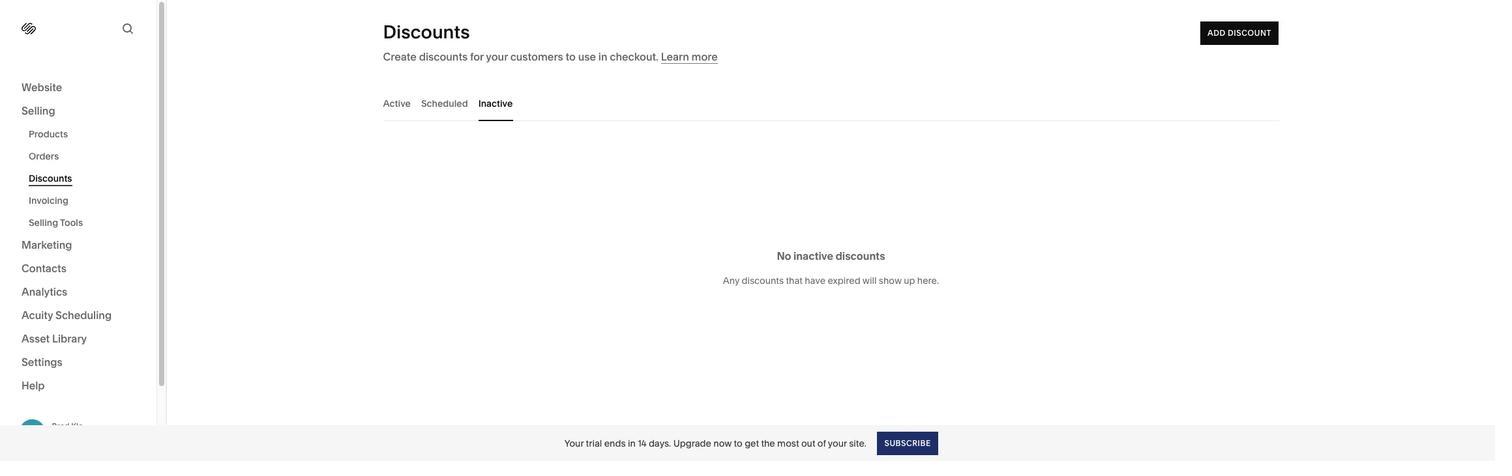 Task type: describe. For each thing, give the bounding box(es) containing it.
discount
[[1228, 28, 1272, 38]]

brad klo button
[[20, 420, 135, 445]]

add discount
[[1208, 28, 1272, 38]]

more
[[692, 50, 718, 63]]

0 vertical spatial your
[[486, 50, 508, 63]]

inactive
[[478, 97, 513, 109]]

selling for selling tools
[[29, 217, 58, 229]]

asset library link
[[22, 332, 135, 348]]

products
[[29, 128, 68, 140]]

1 horizontal spatial in
[[628, 438, 636, 450]]

0 vertical spatial to
[[566, 50, 576, 63]]

1 horizontal spatial discounts
[[383, 21, 470, 43]]

days.
[[649, 438, 671, 450]]

2 horizontal spatial discounts
[[836, 249, 885, 262]]

up
[[904, 275, 915, 286]]

orders
[[29, 151, 59, 162]]

selling tools
[[29, 217, 83, 229]]

the
[[761, 438, 775, 450]]

0 horizontal spatial discounts
[[29, 173, 72, 185]]

1 vertical spatial to
[[734, 438, 743, 450]]

0 horizontal spatial in
[[598, 50, 607, 63]]

active
[[383, 97, 411, 109]]

inactive
[[794, 249, 833, 262]]

add
[[1208, 28, 1226, 38]]

help link
[[22, 379, 45, 393]]

invoicing link
[[29, 190, 142, 212]]

brad
[[52, 422, 69, 432]]

acuity scheduling
[[22, 309, 112, 322]]

use
[[578, 50, 596, 63]]

upgrade
[[673, 438, 711, 450]]

here.
[[917, 275, 939, 286]]

help
[[22, 379, 45, 393]]

klo
[[71, 422, 83, 432]]

get
[[745, 438, 759, 450]]

customers
[[510, 50, 563, 63]]

that
[[786, 275, 803, 286]]

tools
[[60, 217, 83, 229]]

asset library
[[22, 333, 87, 346]]

analytics link
[[22, 285, 135, 301]]

create discounts for your customers to use in checkout. learn more
[[383, 50, 718, 63]]

marketing link
[[22, 238, 135, 254]]

show
[[879, 275, 902, 286]]

14
[[638, 438, 647, 450]]

orders link
[[29, 145, 142, 168]]

site.
[[849, 438, 867, 450]]

analytics
[[22, 286, 67, 299]]

out
[[801, 438, 815, 450]]

of
[[818, 438, 826, 450]]

library
[[52, 333, 87, 346]]

scheduled
[[421, 97, 468, 109]]

trial
[[586, 438, 602, 450]]

scheduling
[[55, 309, 112, 322]]



Task type: vqa. For each thing, say whether or not it's contained in the screenshot.
All Methods
no



Task type: locate. For each thing, give the bounding box(es) containing it.
in right use
[[598, 50, 607, 63]]

contacts link
[[22, 261, 135, 277]]

learn
[[661, 50, 689, 63]]

2 vertical spatial discounts
[[742, 275, 784, 286]]

products link
[[29, 123, 142, 145]]

will
[[863, 275, 877, 286]]

1 vertical spatial your
[[828, 438, 847, 450]]

tab list containing active
[[383, 85, 1279, 121]]

1 horizontal spatial your
[[828, 438, 847, 450]]

0 vertical spatial discounts
[[383, 21, 470, 43]]

discounts
[[383, 21, 470, 43], [29, 173, 72, 185]]

subscribe button
[[877, 432, 938, 455]]

settings
[[22, 356, 63, 369]]

for
[[470, 50, 484, 63]]

selling for selling
[[22, 104, 55, 117]]

to
[[566, 50, 576, 63], [734, 438, 743, 450]]

discounts left for
[[419, 50, 468, 63]]

selling down website
[[22, 104, 55, 117]]

selling up marketing at the bottom of the page
[[29, 217, 58, 229]]

any
[[723, 275, 740, 286]]

your trial ends in 14 days. upgrade now to get the most out of your site.
[[565, 438, 867, 450]]

discounts right any at bottom left
[[742, 275, 784, 286]]

website
[[22, 81, 62, 94]]

1 horizontal spatial to
[[734, 438, 743, 450]]

0 vertical spatial in
[[598, 50, 607, 63]]

discounts up will
[[836, 249, 885, 262]]

no
[[777, 249, 791, 262]]

ends
[[604, 438, 626, 450]]

your right for
[[486, 50, 508, 63]]

acuity scheduling link
[[22, 308, 135, 324]]

discounts
[[419, 50, 468, 63], [836, 249, 885, 262], [742, 275, 784, 286]]

selling
[[22, 104, 55, 117], [29, 217, 58, 229]]

0 vertical spatial discounts
[[419, 50, 468, 63]]

your
[[486, 50, 508, 63], [828, 438, 847, 450]]

add discount button
[[1201, 22, 1279, 45]]

discounts up invoicing at the top left of the page
[[29, 173, 72, 185]]

1 vertical spatial discounts
[[29, 173, 72, 185]]

in
[[598, 50, 607, 63], [628, 438, 636, 450]]

selling tools link
[[29, 212, 142, 234]]

learn more link
[[661, 50, 718, 64]]

create
[[383, 50, 417, 63]]

website link
[[22, 80, 135, 96]]

your
[[565, 438, 584, 450]]

1 horizontal spatial discounts
[[742, 275, 784, 286]]

discounts for your
[[419, 50, 468, 63]]

active button
[[383, 85, 411, 121]]

most
[[777, 438, 799, 450]]

contacts
[[22, 262, 66, 275]]

tab list
[[383, 85, 1279, 121]]

invoicing
[[29, 195, 68, 207]]

discounts for have
[[742, 275, 784, 286]]

to left use
[[566, 50, 576, 63]]

discounts up create
[[383, 21, 470, 43]]

inactive button
[[478, 85, 513, 121]]

selling link
[[22, 104, 135, 119]]

have
[[805, 275, 826, 286]]

1 vertical spatial selling
[[29, 217, 58, 229]]

1 vertical spatial in
[[628, 438, 636, 450]]

marketing
[[22, 239, 72, 252]]

expired
[[828, 275, 861, 286]]

scheduled button
[[421, 85, 468, 121]]

0 horizontal spatial to
[[566, 50, 576, 63]]

brad klo
[[52, 422, 83, 432]]

0 horizontal spatial your
[[486, 50, 508, 63]]

selling inside 'link'
[[22, 104, 55, 117]]

asset
[[22, 333, 50, 346]]

acuity
[[22, 309, 53, 322]]

in left 14
[[628, 438, 636, 450]]

any discounts that have expired will show up here.
[[723, 275, 939, 286]]

0 vertical spatial selling
[[22, 104, 55, 117]]

checkout.
[[610, 50, 659, 63]]

0 horizontal spatial discounts
[[419, 50, 468, 63]]

your right of
[[828, 438, 847, 450]]

subscribe
[[884, 439, 931, 448]]

to left get
[[734, 438, 743, 450]]

1 vertical spatial discounts
[[836, 249, 885, 262]]

settings link
[[22, 355, 135, 371]]

no inactive discounts
[[777, 249, 885, 262]]

discounts link
[[29, 168, 142, 190]]

now
[[714, 438, 732, 450]]



